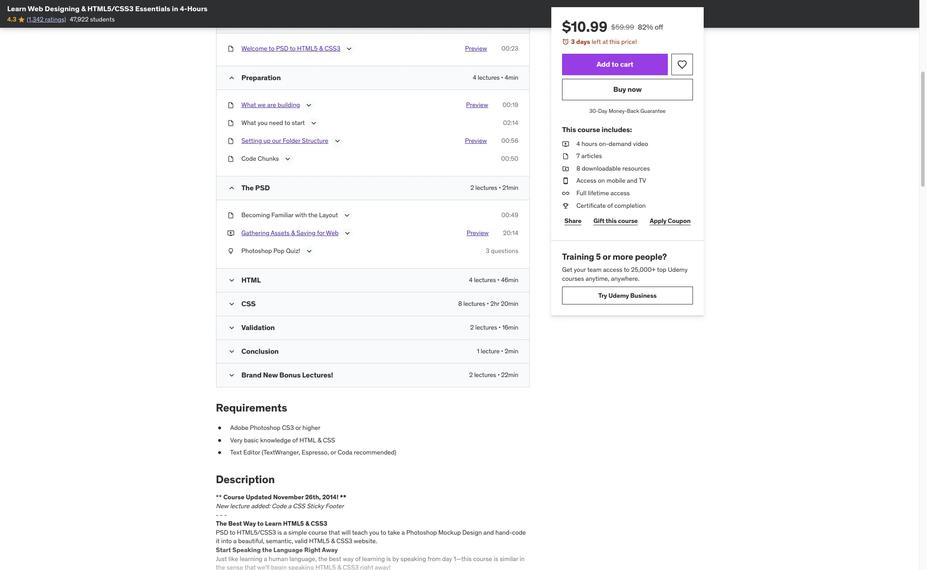 Task type: vqa. For each thing, say whether or not it's contained in the screenshot.
HTML5 within the button
yes



Task type: describe. For each thing, give the bounding box(es) containing it.
00:56
[[502, 137, 519, 145]]

what we are building button
[[241, 101, 300, 112]]

0 vertical spatial speaking
[[401, 555, 426, 564]]

xsmall image left we
[[227, 101, 234, 110]]

show lecture description image for welcome to psd to html5 & css3
[[345, 44, 354, 53]]

47,922
[[70, 15, 89, 23]]

xsmall image left setting
[[227, 137, 234, 146]]

• for brand new bonus lectures!
[[498, 371, 500, 379]]

1 vertical spatial photoshop
[[250, 424, 281, 432]]

1 vertical spatial 2
[[470, 324, 474, 332]]

small image for conclusion
[[227, 348, 236, 357]]

added:
[[251, 503, 270, 511]]

1 vertical spatial of
[[293, 437, 298, 445]]

a up we'll
[[264, 555, 267, 564]]

02:14
[[503, 119, 519, 127]]

2 for new
[[469, 371, 473, 379]]

course up the right
[[309, 529, 327, 537]]

xsmall image for text editor (textwranger, espresso, or coda recommended)
[[216, 449, 223, 458]]

website.
[[354, 538, 377, 546]]

lectures!
[[302, 371, 333, 380]]

what you need to start
[[241, 119, 305, 127]]

try udemy business link
[[562, 287, 693, 305]]

try
[[598, 292, 607, 300]]

html5 inside button
[[297, 44, 318, 53]]

basic
[[244, 437, 259, 445]]

designing
[[45, 4, 80, 13]]

day
[[442, 555, 452, 564]]

udemy inside training 5 or more people? get your team access to 25,000+ top udemy courses anytime, anywhere.
[[668, 266, 688, 274]]

articles
[[581, 152, 602, 160]]

4 for preparation
[[473, 74, 477, 82]]

guarantee
[[641, 107, 666, 114]]

• for the psd
[[499, 184, 501, 192]]

4 for html
[[469, 276, 473, 284]]

0 horizontal spatial code
[[241, 155, 256, 163]]

buy now button
[[562, 79, 693, 100]]

psd inside the ** course updated november 26th, 2014! ** new lecture added: code a css sticky footer - - - the best way to learn html5 & css3 psd to html5/css3 is a simple course that will teach you to take a photoshop mockup design and hand-code it into a beautiful, semantic, valid html5 & css3 website. start speaking the language right away just like learning a human language, the best way of learning is by speaking from day 1—this course is similar in the sense that we'll begin speaking html5 & css3 right away!
[[216, 529, 228, 537]]

familiar
[[272, 211, 294, 219]]

description
[[216, 473, 275, 487]]

in inside the ** course updated november 26th, 2014! ** new lecture added: code a css sticky footer - - - the best way to learn html5 & css3 psd to html5/css3 is a simple course that will teach you to take a photoshop mockup design and hand-code it into a beautiful, semantic, valid html5 & css3 website. start speaking the language right away just like learning a human language, the best way of learning is by speaking from day 1—this course is similar in the sense that we'll begin speaking html5 & css3 right away!
[[520, 555, 525, 564]]

editor
[[243, 449, 260, 457]]

you inside the ** course updated november 26th, 2014! ** new lecture added: code a css sticky footer - - - the best way to learn html5 & css3 psd to html5/css3 is a simple course that will teach you to take a photoshop mockup design and hand-code it into a beautiful, semantic, valid html5 & css3 website. start speaking the language right away just like learning a human language, the best way of learning is by speaking from day 1—this course is similar in the sense that we'll begin speaking html5 & css3 right away!
[[369, 529, 379, 537]]

2 ** from the left
[[340, 494, 346, 502]]

lectures for brand new bonus lectures!
[[474, 371, 496, 379]]

• for validation
[[499, 324, 501, 332]]

lectures for html
[[474, 276, 496, 284]]

2hr
[[491, 300, 500, 308]]

0 horizontal spatial or
[[296, 424, 301, 432]]

need
[[269, 119, 283, 127]]

lectures for the psd
[[476, 184, 498, 192]]

students
[[90, 15, 115, 23]]

buy now
[[613, 85, 642, 94]]

0 horizontal spatial html
[[241, 276, 261, 285]]

learn inside the ** course updated november 26th, 2014! ** new lecture added: code a css sticky footer - - - the best way to learn html5 & css3 psd to html5/css3 is a simple course that will teach you to take a photoshop mockup design and hand-code it into a beautiful, semantic, valid html5 & css3 website. start speaking the language right away just like learning a human language, the best way of learning is by speaking from day 1—this course is similar in the sense that we'll begin speaking html5 & css3 right away!
[[265, 520, 282, 528]]

money-
[[609, 107, 627, 114]]

new inside the ** course updated november 26th, 2014! ** new lecture added: code a css sticky footer - - - the best way to learn html5 & css3 psd to html5/css3 is a simple course that will teach you to take a photoshop mockup design and hand-code it into a beautiful, semantic, valid html5 & css3 website. start speaking the language right away just like learning a human language, the best way of learning is by speaking from day 1—this course is similar in the sense that we'll begin speaking html5 & css3 right away!
[[216, 503, 229, 511]]

xsmall image left photoshop pop quiz!
[[227, 247, 234, 256]]

welcome to psd to html5 & css3 button
[[241, 44, 341, 55]]

the down away
[[318, 555, 328, 564]]

0 horizontal spatial html5/css3
[[87, 4, 134, 13]]

2 horizontal spatial of
[[607, 202, 613, 210]]

updated
[[246, 494, 272, 502]]

left
[[592, 38, 601, 46]]

by
[[393, 555, 399, 564]]

preview for 00:19
[[466, 101, 488, 109]]

2 - from the left
[[220, 512, 223, 520]]

2 lectures • 16min
[[470, 324, 519, 332]]

lectures for preparation
[[478, 74, 500, 82]]

text editor (textwranger, espresso, or coda recommended)
[[230, 449, 397, 457]]

apply coupon button
[[647, 212, 693, 230]]

gathering assets & saving for web button
[[241, 229, 339, 240]]

xsmall image left what you need to start
[[227, 119, 234, 128]]

21min
[[503, 184, 519, 192]]

alarm image
[[562, 38, 569, 45]]

css inside the ** course updated november 26th, 2014! ** new lecture added: code a css sticky footer - - - the best way to learn html5 & css3 psd to html5/css3 is a simple course that will teach you to take a photoshop mockup design and hand-code it into a beautiful, semantic, valid html5 & css3 website. start speaking the language right away just like learning a human language, the best way of learning is by speaking from day 1—this course is similar in the sense that we'll begin speaking html5 & css3 right away!
[[293, 503, 305, 511]]

setting up our folder structure
[[241, 137, 329, 145]]

video
[[633, 140, 648, 148]]

xsmall image left access
[[562, 177, 569, 186]]

3 - from the left
[[224, 512, 227, 520]]

cart
[[620, 60, 633, 69]]

8 lectures • 2hr 20min
[[458, 300, 519, 308]]

certificate
[[576, 202, 606, 210]]

to inside training 5 or more people? get your team access to 25,000+ top udemy courses anytime, anywhere.
[[624, 266, 630, 274]]

• for conclusion
[[501, 348, 504, 356]]

training 5 or more people? get your team access to 25,000+ top udemy courses anytime, anywhere.
[[562, 252, 688, 283]]

up
[[264, 137, 271, 145]]

1 vertical spatial this
[[606, 217, 617, 225]]

add
[[597, 60, 610, 69]]

setting
[[241, 137, 262, 145]]

now
[[628, 85, 642, 94]]

language,
[[290, 555, 317, 564]]

access on mobile and tv
[[576, 177, 646, 185]]

1 learning from the left
[[240, 555, 263, 564]]

preview for 20:14
[[467, 229, 489, 237]]

of inside the ** course updated november 26th, 2014! ** new lecture added: code a css sticky footer - - - the best way to learn html5 & css3 psd to html5/css3 is a simple course that will teach you to take a photoshop mockup design and hand-code it into a beautiful, semantic, valid html5 & css3 website. start speaking the language right away just like learning a human language, the best way of learning is by speaking from day 1—this course is similar in the sense that we'll begin speaking html5 & css3 right away!
[[355, 555, 361, 564]]

the right with
[[308, 211, 318, 219]]

your
[[574, 266, 586, 274]]

conclusion
[[241, 347, 279, 356]]

recommended)
[[354, 449, 397, 457]]

0 vertical spatial in
[[172, 4, 178, 13]]

business
[[630, 292, 657, 300]]

demand
[[609, 140, 632, 148]]

code chunks
[[241, 155, 279, 163]]

26th,
[[305, 494, 321, 502]]

1 horizontal spatial is
[[387, 555, 391, 564]]

code
[[512, 529, 526, 537]]

1 ** from the left
[[216, 494, 222, 502]]

wishlist image
[[677, 59, 688, 70]]

team
[[587, 266, 602, 274]]

(1,342 ratings)
[[27, 15, 66, 23]]

back
[[627, 107, 639, 114]]

8 downloadable resources
[[576, 164, 650, 173]]

assets
[[271, 229, 290, 237]]

0 vertical spatial photoshop
[[241, 247, 272, 255]]

46min
[[501, 276, 519, 284]]

text
[[230, 449, 242, 457]]

right
[[304, 547, 321, 555]]

$10.99 $59.99 82% off
[[562, 17, 663, 36]]

share button
[[562, 212, 584, 230]]

what for what we are building
[[241, 101, 256, 109]]

becoming familiar with the layout
[[241, 211, 338, 219]]

xsmall image left gathering
[[227, 229, 234, 238]]

xsmall image up share
[[562, 202, 569, 210]]

courses
[[562, 275, 584, 283]]

xsmall image for adobe photoshop cs3 or higher
[[216, 424, 223, 433]]

20min
[[501, 300, 519, 308]]

show lecture description image for gathering assets & saving for web
[[343, 229, 352, 238]]

what for what you need to start
[[241, 119, 256, 127]]

way
[[343, 555, 354, 564]]

access
[[576, 177, 597, 185]]

code inside the ** course updated november 26th, 2014! ** new lecture added: code a css sticky footer - - - the best way to learn html5 & css3 psd to html5/css3 is a simple course that will teach you to take a photoshop mockup design and hand-code it into a beautiful, semantic, valid html5 & css3 website. start speaking the language right away just like learning a human language, the best way of learning is by speaking from day 1—this course is similar in the sense that we'll begin speaking html5 & css3 right away!
[[272, 503, 287, 511]]

small image for validation
[[227, 324, 236, 333]]

1 vertical spatial that
[[245, 564, 256, 571]]

saving
[[297, 229, 316, 237]]

try udemy business
[[598, 292, 657, 300]]

small image for css
[[227, 300, 236, 309]]

1 vertical spatial udemy
[[609, 292, 629, 300]]

0 vertical spatial learn
[[7, 4, 26, 13]]

82%
[[638, 22, 653, 31]]

the psd
[[241, 183, 270, 192]]

small image for the psd
[[227, 184, 236, 193]]

this
[[562, 125, 576, 134]]

apply
[[650, 217, 667, 225]]

course inside gift this course link
[[618, 217, 638, 225]]

the up human
[[262, 547, 272, 555]]

css3 inside button
[[325, 44, 341, 53]]

7
[[576, 152, 580, 160]]

3 for 3 questions
[[486, 247, 490, 255]]

1 horizontal spatial psd
[[255, 183, 270, 192]]

mobile
[[607, 177, 626, 185]]

2014!
[[322, 494, 339, 502]]

1 horizontal spatial lecture
[[481, 348, 500, 356]]

layout
[[319, 211, 338, 219]]

lectures for validation
[[475, 324, 497, 332]]

this course includes:
[[562, 125, 632, 134]]

with
[[295, 211, 307, 219]]

includes:
[[602, 125, 632, 134]]

november
[[273, 494, 304, 502]]

will
[[342, 529, 351, 537]]

small image for preparation
[[227, 74, 236, 83]]

(1,342
[[27, 15, 43, 23]]

quiz!
[[286, 247, 300, 255]]

1 vertical spatial html
[[300, 437, 316, 445]]

8 for 8 downloadable resources
[[576, 164, 580, 173]]

buy
[[613, 85, 626, 94]]

a right take
[[402, 529, 405, 537]]

photoshop inside the ** course updated november 26th, 2014! ** new lecture added: code a css sticky footer - - - the best way to learn html5 & css3 psd to html5/css3 is a simple course that will teach you to take a photoshop mockup design and hand-code it into a beautiful, semantic, valid html5 & css3 website. start speaking the language right away just like learning a human language, the best way of learning is by speaking from day 1—this course is similar in the sense that we'll begin speaking html5 & css3 right away!
[[407, 529, 437, 537]]



Task type: locate. For each thing, give the bounding box(es) containing it.
xsmall image
[[227, 44, 234, 53], [227, 101, 234, 110], [227, 119, 234, 128], [227, 137, 234, 146], [562, 152, 569, 161], [562, 177, 569, 186], [562, 202, 569, 210], [227, 229, 234, 238], [227, 247, 234, 256]]

html5
[[297, 44, 318, 53], [283, 520, 304, 528], [309, 538, 330, 546], [316, 564, 336, 571]]

anytime,
[[586, 275, 610, 283]]

validation
[[241, 323, 275, 332]]

1 vertical spatial psd
[[255, 183, 270, 192]]

1 vertical spatial new
[[216, 503, 229, 511]]

show lecture description image
[[309, 119, 318, 128], [284, 155, 293, 164]]

in right similar
[[520, 555, 525, 564]]

1—this
[[454, 555, 472, 564]]

0 horizontal spatial is
[[278, 529, 282, 537]]

2 vertical spatial photoshop
[[407, 529, 437, 537]]

1 vertical spatial show lecture description image
[[284, 155, 293, 164]]

apply coupon
[[650, 217, 691, 225]]

more
[[613, 252, 633, 262]]

what
[[241, 101, 256, 109], [241, 119, 256, 127]]

speaking down language,
[[289, 564, 314, 571]]

of
[[607, 202, 613, 210], [293, 437, 298, 445], [355, 555, 361, 564]]

the down just
[[216, 564, 225, 571]]

xsmall image for 8 downloadable resources
[[562, 164, 569, 173]]

lectures up 8 lectures • 2hr 20min
[[474, 276, 496, 284]]

small image
[[227, 74, 236, 83], [227, 184, 236, 193], [227, 276, 236, 285], [227, 300, 236, 309], [227, 324, 236, 333], [227, 348, 236, 357]]

5 small image from the top
[[227, 324, 236, 333]]

4.3
[[7, 15, 16, 23]]

- down course
[[224, 512, 227, 520]]

xsmall image left welcome
[[227, 44, 234, 53]]

beautiful,
[[238, 538, 265, 546]]

or left coda
[[331, 449, 336, 457]]

web inside button
[[326, 229, 339, 237]]

show lecture description image for what we are building
[[305, 101, 314, 110]]

speaking
[[232, 547, 261, 555]]

or right 5
[[603, 252, 611, 262]]

psd inside button
[[276, 44, 289, 53]]

preview for 00:23
[[465, 44, 487, 53]]

course right the 1—this
[[473, 555, 492, 564]]

0 vertical spatial what
[[241, 101, 256, 109]]

start
[[216, 547, 231, 555]]

1 vertical spatial you
[[369, 529, 379, 537]]

off
[[655, 22, 663, 31]]

1 horizontal spatial or
[[331, 449, 336, 457]]

2 vertical spatial psd
[[216, 529, 228, 537]]

or inside training 5 or more people? get your team access to 25,000+ top udemy courses anytime, anywhere.
[[603, 252, 611, 262]]

show lecture description image
[[345, 44, 354, 53], [305, 101, 314, 110], [333, 137, 342, 146], [343, 211, 352, 220], [343, 229, 352, 238], [305, 247, 314, 256]]

chunks
[[258, 155, 279, 163]]

access
[[611, 189, 630, 197], [603, 266, 622, 274]]

1 horizontal spatial learn
[[265, 520, 282, 528]]

welcome
[[241, 44, 267, 53]]

• for css
[[487, 300, 489, 308]]

you up website.
[[369, 529, 379, 537]]

preview for 00:56
[[465, 137, 487, 145]]

1 horizontal spatial web
[[326, 229, 339, 237]]

2 learning from the left
[[362, 555, 385, 564]]

sticky
[[307, 503, 324, 511]]

25,000+
[[631, 266, 656, 274]]

**
[[216, 494, 222, 502], [340, 494, 346, 502]]

show lecture description image right start
[[309, 119, 318, 128]]

learning down speaking
[[240, 555, 263, 564]]

0 vertical spatial you
[[258, 119, 268, 127]]

that
[[329, 529, 340, 537], [245, 564, 256, 571]]

1 horizontal spatial that
[[329, 529, 340, 537]]

xsmall image left the 7
[[562, 152, 569, 161]]

this right gift
[[606, 217, 617, 225]]

top
[[657, 266, 666, 274]]

0 horizontal spatial and
[[484, 529, 494, 537]]

1 vertical spatial web
[[326, 229, 339, 237]]

2 vertical spatial or
[[331, 449, 336, 457]]

1 horizontal spatial learning
[[362, 555, 385, 564]]

4 lectures • 46min
[[469, 276, 519, 284]]

0 horizontal spatial new
[[216, 503, 229, 511]]

start
[[292, 119, 305, 127]]

psd up the becoming
[[255, 183, 270, 192]]

1 - from the left
[[216, 512, 219, 520]]

1 horizontal spatial 8
[[576, 164, 580, 173]]

** course updated november 26th, 2014! ** new lecture added: code a css sticky footer - - - the best way to learn html5 & css3 psd to html5/css3 is a simple course that will teach you to take a photoshop mockup design and hand-code it into a beautiful, semantic, valid html5 & css3 website. start speaking the language right away just like learning a human language, the best way of learning is by speaking from day 1—this course is similar in the sense that we'll begin speaking html5 & css3 right away!
[[216, 494, 526, 571]]

• left 21min
[[499, 184, 501, 192]]

just
[[216, 555, 227, 564]]

lectures left 22min
[[474, 371, 496, 379]]

preview left the 00:23
[[465, 44, 487, 53]]

xsmall image for 4 hours on-demand video
[[562, 140, 569, 149]]

lecture inside the ** course updated november 26th, 2014! ** new lecture added: code a css sticky footer - - - the best way to learn html5 & css3 psd to html5/css3 is a simple course that will teach you to take a photoshop mockup design and hand-code it into a beautiful, semantic, valid html5 & css3 website. start speaking the language right away just like learning a human language, the best way of learning is by speaking from day 1—this course is similar in the sense that we'll begin speaking html5 & css3 right away!
[[230, 503, 250, 511]]

access down mobile on the top right
[[611, 189, 630, 197]]

a right into
[[233, 538, 237, 546]]

show lecture description image for what you need to start
[[309, 119, 318, 128]]

- up it
[[216, 512, 219, 520]]

design
[[463, 529, 482, 537]]

2 vertical spatial css
[[293, 503, 305, 511]]

0 vertical spatial html
[[241, 276, 261, 285]]

completion
[[614, 202, 646, 210]]

0 vertical spatial the
[[241, 183, 254, 192]]

of down full lifetime access
[[607, 202, 613, 210]]

that left we'll
[[245, 564, 256, 571]]

1 what from the top
[[241, 101, 256, 109]]

1 vertical spatial 4
[[576, 140, 580, 148]]

0 vertical spatial psd
[[276, 44, 289, 53]]

small image
[[227, 371, 236, 380]]

is up semantic,
[[278, 529, 282, 537]]

1 horizontal spatial you
[[369, 529, 379, 537]]

html down higher
[[300, 437, 316, 445]]

2 horizontal spatial or
[[603, 252, 611, 262]]

0 horizontal spatial udemy
[[609, 292, 629, 300]]

xsmall image
[[562, 140, 569, 149], [227, 155, 234, 164], [562, 164, 569, 173], [562, 189, 569, 198], [227, 211, 234, 220], [216, 424, 223, 433], [216, 437, 223, 445], [216, 449, 223, 458]]

the inside the ** course updated november 26th, 2014! ** new lecture added: code a css sticky footer - - - the best way to learn html5 & css3 psd to html5/css3 is a simple course that will teach you to take a photoshop mockup design and hand-code it into a beautiful, semantic, valid html5 & css3 website. start speaking the language right away just like learning a human language, the best way of learning is by speaking from day 1—this course is similar in the sense that we'll begin speaking html5 & css3 right away!
[[216, 520, 227, 528]]

1 vertical spatial learn
[[265, 520, 282, 528]]

espresso,
[[302, 449, 329, 457]]

2 left 22min
[[469, 371, 473, 379]]

for
[[317, 229, 325, 237]]

0 vertical spatial of
[[607, 202, 613, 210]]

of right way
[[355, 555, 361, 564]]

very basic knowledge of html & css
[[230, 437, 335, 445]]

what left we
[[241, 101, 256, 109]]

full
[[576, 189, 587, 197]]

3 days left at this price!
[[571, 38, 637, 46]]

0 horizontal spatial **
[[216, 494, 222, 502]]

$10.99
[[562, 17, 608, 36]]

7 articles
[[576, 152, 602, 160]]

1 horizontal spatial html5/css3
[[237, 529, 276, 537]]

and left the hand-
[[484, 529, 494, 537]]

lectures
[[478, 74, 500, 82], [476, 184, 498, 192], [474, 276, 496, 284], [464, 300, 486, 308], [475, 324, 497, 332], [474, 371, 496, 379]]

0 horizontal spatial 8
[[458, 300, 462, 308]]

from
[[428, 555, 441, 564]]

photoshop up knowledge
[[250, 424, 281, 432]]

8 left 2hr
[[458, 300, 462, 308]]

-
[[216, 512, 219, 520], [220, 512, 223, 520], [224, 512, 227, 520]]

1 vertical spatial in
[[520, 555, 525, 564]]

0 horizontal spatial in
[[172, 4, 178, 13]]

4 left hours
[[576, 140, 580, 148]]

• for html
[[498, 276, 500, 284]]

access inside training 5 or more people? get your team access to 25,000+ top udemy courses anytime, anywhere.
[[603, 266, 622, 274]]

teach
[[352, 529, 368, 537]]

1 vertical spatial code
[[272, 503, 287, 511]]

0 horizontal spatial speaking
[[289, 564, 314, 571]]

0 vertical spatial new
[[263, 371, 278, 380]]

css down november
[[293, 503, 305, 511]]

html down photoshop pop quiz!
[[241, 276, 261, 285]]

1 vertical spatial and
[[484, 529, 494, 537]]

learning up right
[[362, 555, 385, 564]]

0 vertical spatial access
[[611, 189, 630, 197]]

requirements
[[216, 401, 287, 415]]

gift this course link
[[591, 212, 640, 230]]

building
[[278, 101, 300, 109]]

lectures left 2hr
[[464, 300, 486, 308]]

3 left questions
[[486, 247, 490, 255]]

udemy
[[668, 266, 688, 274], [609, 292, 629, 300]]

web up (1,342
[[28, 4, 43, 13]]

show lecture description image for setting up our folder structure
[[333, 137, 342, 146]]

course up hours
[[578, 125, 600, 134]]

psd right welcome
[[276, 44, 289, 53]]

css up validation
[[241, 300, 256, 309]]

code down november
[[272, 503, 287, 511]]

is
[[278, 529, 282, 537], [387, 555, 391, 564], [494, 555, 499, 564]]

in left 4-
[[172, 4, 178, 13]]

pop
[[274, 247, 285, 255]]

5
[[596, 252, 601, 262]]

new
[[263, 371, 278, 380], [216, 503, 229, 511]]

22min
[[501, 371, 519, 379]]

learn up semantic,
[[265, 520, 282, 528]]

•
[[501, 74, 504, 82], [499, 184, 501, 192], [498, 276, 500, 284], [487, 300, 489, 308], [499, 324, 501, 332], [501, 348, 504, 356], [498, 371, 500, 379]]

1 horizontal spatial show lecture description image
[[309, 119, 318, 128]]

2 horizontal spatial css
[[323, 437, 335, 445]]

0 vertical spatial this
[[610, 38, 620, 46]]

bonus
[[280, 371, 301, 380]]

4-
[[180, 4, 187, 13]]

preview left 00:56
[[465, 137, 487, 145]]

6 small image from the top
[[227, 348, 236, 357]]

0 vertical spatial 3
[[571, 38, 575, 46]]

show lecture description image down setting up our folder structure button
[[284, 155, 293, 164]]

0 vertical spatial show lecture description image
[[309, 119, 318, 128]]

code down setting
[[241, 155, 256, 163]]

4 small image from the top
[[227, 300, 236, 309]]

0 horizontal spatial learning
[[240, 555, 263, 564]]

on-
[[599, 140, 609, 148]]

css up espresso, at left bottom
[[323, 437, 335, 445]]

1 vertical spatial what
[[241, 119, 256, 127]]

0 vertical spatial 2
[[471, 184, 474, 192]]

access up anywhere.
[[603, 266, 622, 274]]

0 vertical spatial udemy
[[668, 266, 688, 274]]

4
[[473, 74, 477, 82], [576, 140, 580, 148], [469, 276, 473, 284]]

udemy right try at the right of page
[[609, 292, 629, 300]]

html
[[241, 276, 261, 285], [300, 437, 316, 445]]

ratings)
[[45, 15, 66, 23]]

web
[[28, 4, 43, 13], [326, 229, 339, 237]]

00:19
[[503, 101, 519, 109]]

1 horizontal spatial -
[[220, 512, 223, 520]]

0 horizontal spatial web
[[28, 4, 43, 13]]

1 horizontal spatial html
[[300, 437, 316, 445]]

2 what from the top
[[241, 119, 256, 127]]

0 vertical spatial 8
[[576, 164, 580, 173]]

• left 46min
[[498, 276, 500, 284]]

knowledge
[[260, 437, 291, 445]]

or
[[603, 252, 611, 262], [296, 424, 301, 432], [331, 449, 336, 457]]

of down cs3 on the bottom of page
[[293, 437, 298, 445]]

0 horizontal spatial psd
[[216, 529, 228, 537]]

1 vertical spatial speaking
[[289, 564, 314, 571]]

• for preparation
[[501, 74, 504, 82]]

xsmall image for full lifetime access
[[562, 189, 569, 198]]

what we are building
[[241, 101, 300, 109]]

** up footer
[[340, 494, 346, 502]]

course
[[578, 125, 600, 134], [618, 217, 638, 225], [309, 529, 327, 537], [473, 555, 492, 564]]

0 vertical spatial and
[[627, 177, 638, 185]]

the left best
[[216, 520, 227, 528]]

3 small image from the top
[[227, 276, 236, 285]]

1 vertical spatial 3
[[486, 247, 490, 255]]

• left 4min
[[501, 74, 504, 82]]

1 horizontal spatial udemy
[[668, 266, 688, 274]]

0 vertical spatial css
[[241, 300, 256, 309]]

mockup
[[439, 529, 461, 537]]

2 down 8 lectures • 2hr 20min
[[470, 324, 474, 332]]

&
[[81, 4, 86, 13], [319, 44, 323, 53], [291, 229, 295, 237], [318, 437, 322, 445], [305, 520, 310, 528], [331, 538, 335, 546], [338, 564, 341, 571]]

xsmall image for very basic knowledge of html & css
[[216, 437, 223, 445]]

or right cs3 on the bottom of page
[[296, 424, 301, 432]]

and left tv
[[627, 177, 638, 185]]

html5/css3 inside the ** course updated november 26th, 2014! ** new lecture added: code a css sticky footer - - - the best way to learn html5 & css3 psd to html5/css3 is a simple course that will teach you to take a photoshop mockup design and hand-code it into a beautiful, semantic, valid html5 & css3 website. start speaking the language right away just like learning a human language, the best way of learning is by speaking from day 1—this course is similar in the sense that we'll begin speaking html5 & css3 right away!
[[237, 529, 276, 537]]

1 vertical spatial css
[[323, 437, 335, 445]]

0 horizontal spatial you
[[258, 119, 268, 127]]

show lecture description image for code chunks
[[284, 155, 293, 164]]

to
[[269, 44, 275, 53], [290, 44, 296, 53], [612, 60, 619, 69], [285, 119, 290, 127], [624, 266, 630, 274], [257, 520, 264, 528], [230, 529, 236, 537], [381, 529, 387, 537]]

** left course
[[216, 494, 222, 502]]

brand new bonus lectures!
[[241, 371, 333, 380]]

folder
[[283, 137, 301, 145]]

0 horizontal spatial the
[[216, 520, 227, 528]]

0 vertical spatial lecture
[[481, 348, 500, 356]]

1 horizontal spatial **
[[340, 494, 346, 502]]

speaking right 'by'
[[401, 555, 426, 564]]

• left 22min
[[498, 371, 500, 379]]

tv
[[639, 177, 646, 185]]

0 vertical spatial 4
[[473, 74, 477, 82]]

4min
[[505, 74, 519, 82]]

right
[[360, 564, 374, 571]]

lecture right 1
[[481, 348, 500, 356]]

0 horizontal spatial show lecture description image
[[284, 155, 293, 164]]

new down course
[[216, 503, 229, 511]]

lectures for css
[[464, 300, 486, 308]]

new right brand on the bottom left of page
[[263, 371, 278, 380]]

1 vertical spatial or
[[296, 424, 301, 432]]

course down completion
[[618, 217, 638, 225]]

a down november
[[288, 503, 292, 511]]

• left the 16min
[[499, 324, 501, 332]]

0 horizontal spatial lecture
[[230, 503, 250, 511]]

$59.99
[[611, 22, 634, 31]]

8 for 8 lectures • 2hr 20min
[[458, 300, 462, 308]]

• left 2min
[[501, 348, 504, 356]]

what up setting
[[241, 119, 256, 127]]

html5/css3 up students
[[87, 4, 134, 13]]

0 horizontal spatial learn
[[7, 4, 26, 13]]

that left will
[[329, 529, 340, 537]]

this right at
[[610, 38, 620, 46]]

best
[[228, 520, 242, 528]]

1 horizontal spatial in
[[520, 555, 525, 564]]

similar
[[500, 555, 518, 564]]

3 for 3 days left at this price!
[[571, 38, 575, 46]]

resources
[[622, 164, 650, 173]]

1 horizontal spatial new
[[263, 371, 278, 380]]

3 questions
[[486, 247, 519, 255]]

lectures down 8 lectures • 2hr 20min
[[475, 324, 497, 332]]

1 vertical spatial lecture
[[230, 503, 250, 511]]

0 horizontal spatial that
[[245, 564, 256, 571]]

best
[[329, 555, 341, 564]]

2 horizontal spatial is
[[494, 555, 499, 564]]

days
[[576, 38, 590, 46]]

learn up '4.3'
[[7, 4, 26, 13]]

• left 2hr
[[487, 300, 489, 308]]

1 vertical spatial 8
[[458, 300, 462, 308]]

0 vertical spatial code
[[241, 155, 256, 163]]

2 vertical spatial 2
[[469, 371, 473, 379]]

1 small image from the top
[[227, 74, 236, 83]]

1 horizontal spatial the
[[241, 183, 254, 192]]

html5/css3 up "beautiful,"
[[237, 529, 276, 537]]

4 left 4min
[[473, 74, 477, 82]]

2 small image from the top
[[227, 184, 236, 193]]

4 up 8 lectures • 2hr 20min
[[469, 276, 473, 284]]

0 horizontal spatial -
[[216, 512, 219, 520]]

8 down the 7
[[576, 164, 580, 173]]

what inside button
[[241, 101, 256, 109]]

preview down 4 lectures • 4min
[[466, 101, 488, 109]]

0 vertical spatial or
[[603, 252, 611, 262]]

people?
[[635, 252, 667, 262]]

small image for html
[[227, 276, 236, 285]]

is left 'by'
[[387, 555, 391, 564]]

a up semantic,
[[284, 529, 287, 537]]

lectures left 4min
[[478, 74, 500, 82]]

is left similar
[[494, 555, 499, 564]]

0 horizontal spatial css
[[241, 300, 256, 309]]

1 vertical spatial access
[[603, 266, 622, 274]]

2 for psd
[[471, 184, 474, 192]]

sense
[[227, 564, 243, 571]]

get
[[562, 266, 572, 274]]

2 left 21min
[[471, 184, 474, 192]]

gathering assets & saving for web
[[241, 229, 339, 237]]

preview up '3 questions'
[[467, 229, 489, 237]]

udemy right top
[[668, 266, 688, 274]]

photoshop down gathering
[[241, 247, 272, 255]]

higher
[[303, 424, 321, 432]]

00:50
[[501, 155, 519, 163]]

and inside the ** course updated november 26th, 2014! ** new lecture added: code a css sticky footer - - - the best way to learn html5 & css3 psd to html5/css3 is a simple course that will teach you to take a photoshop mockup design and hand-code it into a beautiful, semantic, valid html5 & css3 website. start speaking the language right away just like learning a human language, the best way of learning is by speaking from day 1—this course is similar in the sense that we'll begin speaking html5 & css3 right away!
[[484, 529, 494, 537]]

2 lectures • 22min
[[469, 371, 519, 379]]

at
[[603, 38, 608, 46]]

16min
[[502, 324, 519, 332]]

2 horizontal spatial -
[[224, 512, 227, 520]]

0 vertical spatial web
[[28, 4, 43, 13]]

1 horizontal spatial and
[[627, 177, 638, 185]]

0 vertical spatial that
[[329, 529, 340, 537]]



